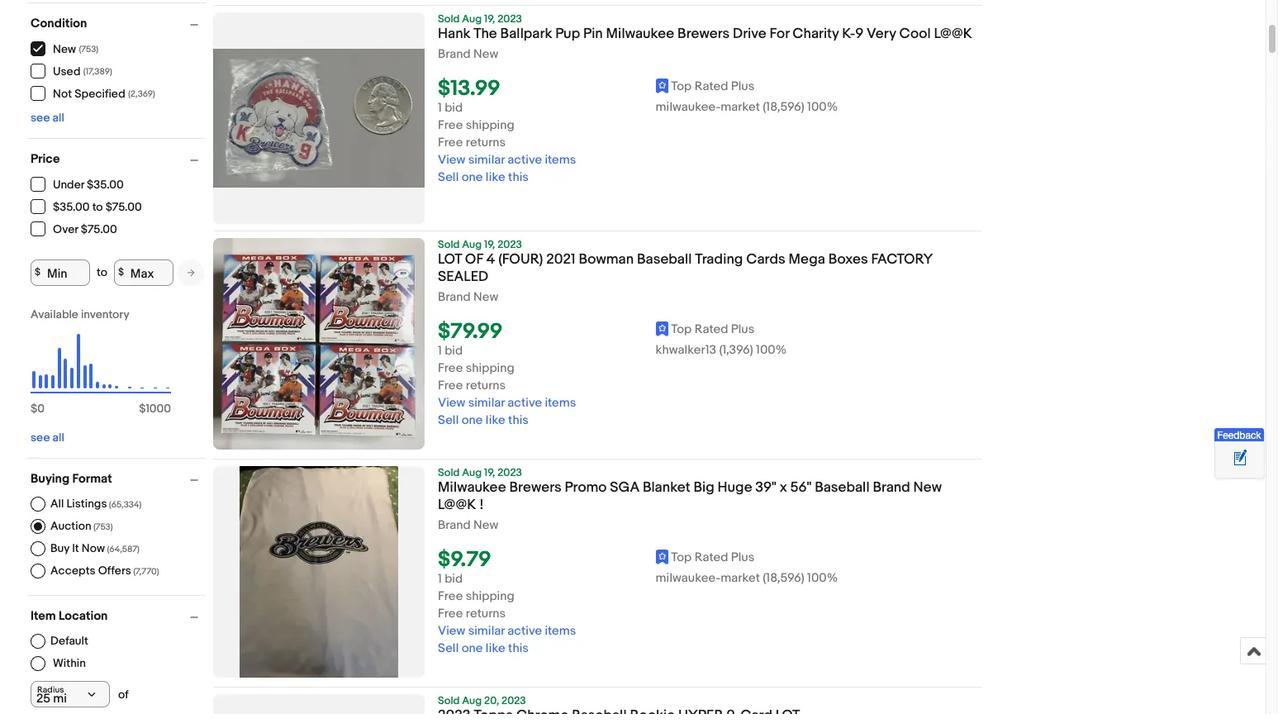 Task type: describe. For each thing, give the bounding box(es) containing it.
milwaukee brewers promo sga blanket big huge 39" x 56" baseball brand new l@@k ! image
[[240, 466, 398, 678]]

$ up buying format "dropdown button"
[[139, 401, 146, 415]]

big
[[694, 480, 715, 496]]

active for $13.99
[[508, 152, 542, 168]]

active for $9.79
[[508, 624, 542, 639]]

default
[[50, 634, 88, 648]]

$ up buying
[[31, 401, 37, 415]]

available inventory
[[31, 307, 130, 321]]

milwaukee- for $9.79
[[656, 571, 721, 586]]

pup
[[556, 26, 580, 42]]

used
[[53, 64, 81, 79]]

new inside sold  aug 19, 2023 lot of 4 (four) 2021 bowman baseball trading cards mega boxes factory sealed brand new
[[474, 289, 499, 305]]

under $35.00
[[53, 178, 124, 192]]

top for $13.99
[[671, 79, 692, 94]]

 (7,770) Items text field
[[131, 566, 159, 577]]

over $75.00
[[53, 222, 117, 236]]

item
[[31, 608, 56, 624]]

sell for $9.79
[[438, 641, 459, 657]]

milwaukee inside sold  aug 19, 2023 hank the ballpark pup pin milwaukee brewers drive for charity k-9 very cool l@@k brand new
[[606, 26, 675, 42]]

1 bid for $79.99
[[438, 343, 463, 359]]

see for condition
[[31, 110, 50, 124]]

5 free from the top
[[438, 589, 463, 605]]

l@@k inside "sold  aug 19, 2023 milwaukee brewers promo sga blanket big huge 39" x 56" baseball brand new l@@k ! brand new"
[[438, 497, 476, 513]]

milwaukee- for $13.99
[[656, 99, 721, 115]]

like for $9.79
[[486, 641, 506, 657]]

k-
[[842, 26, 856, 42]]

specified
[[75, 87, 125, 101]]

brand inside sold  aug 19, 2023 lot of 4 (four) 2021 bowman baseball trading cards mega boxes factory sealed brand new
[[438, 289, 471, 305]]

1 vertical spatial $75.00
[[81, 222, 117, 236]]

offers
[[98, 563, 131, 577]]

shipping inside khwalker13 (1,396) 100% free shipping free returns view similar active items sell one like this
[[466, 361, 515, 376]]

hank the ballpark pup pin milwaukee brewers drive for charity k-9 very cool l@@k heading
[[438, 26, 973, 42]]

see all button for price
[[31, 430, 64, 444]]

price button
[[31, 151, 206, 167]]

sell one like this link for $79.99
[[438, 413, 529, 428]]

boxes
[[829, 251, 868, 268]]

like inside khwalker13 (1,396) 100% free shipping free returns view similar active items sell one like this
[[486, 413, 506, 428]]

auction (753)
[[50, 519, 113, 533]]

sold  aug 19, 2023 hank the ballpark pup pin milwaukee brewers drive for charity k-9 very cool l@@k brand new
[[438, 12, 973, 62]]

milwaukee inside "sold  aug 19, 2023 milwaukee brewers promo sga blanket big huge 39" x 56" baseball brand new l@@k ! brand new"
[[438, 480, 506, 496]]

similar for $9.79
[[468, 624, 505, 639]]

aug for $79.99
[[462, 238, 482, 251]]

accepts
[[50, 563, 96, 577]]

new inside sold  aug 19, 2023 hank the ballpark pup pin milwaukee brewers drive for charity k-9 very cool l@@k brand new
[[474, 46, 499, 62]]

view similar active items link for $9.79
[[438, 624, 576, 639]]

buy
[[50, 541, 70, 555]]

1 vertical spatial $35.00
[[53, 200, 90, 214]]

(753) for auction
[[93, 521, 113, 532]]

khwalker13
[[656, 342, 717, 358]]

item location
[[31, 608, 108, 624]]

price
[[31, 151, 60, 167]]

top rated plus image for $79.99
[[656, 321, 669, 336]]

2023 for $13.99
[[498, 12, 522, 26]]

see for price
[[31, 430, 50, 444]]

location
[[59, 608, 108, 624]]

item location button
[[31, 608, 206, 624]]

hank
[[438, 26, 471, 42]]

condition
[[31, 15, 87, 31]]

56"
[[791, 480, 812, 496]]

4 aug from the top
[[462, 695, 482, 708]]

1 bid for $13.99
[[438, 100, 463, 116]]

1 for $13.99
[[438, 100, 442, 116]]

1 free from the top
[[438, 118, 463, 133]]

not
[[53, 87, 72, 101]]

graph of available inventory between $0 and $1000+ image
[[31, 307, 171, 424]]

all for condition
[[53, 110, 64, 124]]

$13.99
[[438, 76, 501, 102]]

items for $9.79
[[545, 624, 576, 639]]

$35.00 to $75.00 link
[[31, 199, 143, 214]]

not specified (2,369)
[[53, 87, 155, 101]]

top rated plus for $9.79
[[671, 550, 755, 566]]

one inside khwalker13 (1,396) 100% free shipping free returns view similar active items sell one like this
[[462, 413, 483, 428]]

similar for $13.99
[[468, 152, 505, 168]]

inventory
[[81, 307, 130, 321]]

top rated plus image for $13.99
[[656, 78, 669, 93]]

 (64,587) Items text field
[[105, 543, 140, 554]]

sold  aug 19, 2023 lot of 4 (four) 2021 bowman baseball trading cards mega boxes factory sealed brand new
[[438, 238, 934, 305]]

l@@k inside sold  aug 19, 2023 hank the ballpark pup pin milwaukee brewers drive for charity k-9 very cool l@@k brand new
[[934, 26, 973, 42]]

view similar active items link for $79.99
[[438, 395, 576, 411]]

format
[[72, 471, 112, 486]]

(65,334)
[[109, 499, 142, 510]]

top for $9.79
[[671, 550, 692, 566]]

(18,596) for $9.79
[[763, 571, 805, 586]]

100% inside khwalker13 (1,396) 100% free shipping free returns view similar active items sell one like this
[[756, 342, 787, 358]]

(64,587)
[[107, 543, 140, 554]]

0 vertical spatial $75.00
[[105, 200, 142, 214]]

factory
[[872, 251, 934, 268]]

$ 0
[[31, 401, 45, 415]]

$ 1000
[[139, 401, 171, 415]]

promo
[[565, 480, 607, 496]]

$ up inventory at the top of page
[[118, 266, 124, 279]]

$9.79
[[438, 548, 492, 573]]

brand inside sold  aug 19, 2023 hank the ballpark pup pin milwaukee brewers drive for charity k-9 very cool l@@k brand new
[[438, 46, 471, 62]]

lot
[[438, 251, 462, 268]]

(four)
[[499, 251, 543, 268]]

top rated plus for $13.99
[[671, 79, 755, 94]]

x
[[780, 480, 788, 496]]

it
[[72, 541, 79, 555]]

auction
[[50, 519, 91, 533]]

1 for $9.79
[[438, 571, 442, 587]]

trading
[[695, 251, 743, 268]]

all listings (65,334)
[[50, 496, 142, 510]]

feedback
[[1218, 430, 1262, 442]]

see all button for condition
[[31, 110, 64, 124]]

sell one like this link for $9.79
[[438, 641, 529, 657]]

baseball inside sold  aug 19, 2023 lot of 4 (four) 2021 bowman baseball trading cards mega boxes factory sealed brand new
[[637, 251, 692, 268]]

lot of 4 (four) 2021 bowman baseball trading cards mega boxes factory sealed image
[[213, 238, 425, 450]]

shipping for $13.99
[[466, 118, 515, 133]]

drive
[[733, 26, 767, 42]]

condition button
[[31, 15, 206, 31]]

very
[[867, 26, 896, 42]]

100% for $9.79
[[808, 571, 838, 586]]

items inside khwalker13 (1,396) 100% free shipping free returns view similar active items sell one like this
[[545, 395, 576, 411]]

hank the ballpark pup pin milwaukee brewers drive for charity k-9 very cool l@@k link
[[438, 26, 983, 47]]

for
[[770, 26, 790, 42]]

see all for price
[[31, 430, 64, 444]]

view for $13.99
[[438, 152, 466, 168]]

under $35.00 link
[[31, 176, 125, 192]]

6 free from the top
[[438, 606, 463, 622]]

view inside khwalker13 (1,396) 100% free shipping free returns view similar active items sell one like this
[[438, 395, 466, 411]]

sell inside khwalker13 (1,396) 100% free shipping free returns view similar active items sell one like this
[[438, 413, 459, 428]]

the
[[474, 26, 497, 42]]

sga
[[610, 480, 640, 496]]

returns inside khwalker13 (1,396) 100% free shipping free returns view similar active items sell one like this
[[466, 378, 506, 394]]

of
[[465, 251, 483, 268]]

(1,396)
[[719, 342, 754, 358]]

items for $13.99
[[545, 152, 576, 168]]

$79.99
[[438, 319, 503, 345]]

4
[[487, 251, 495, 268]]

(753) for new
[[79, 44, 98, 55]]

milwaukee brewers promo sga blanket big huge 39" x 56" baseball brand new l@@k ! heading
[[438, 480, 942, 513]]

pin
[[584, 26, 603, 42]]

buying
[[31, 471, 70, 486]]

now
[[82, 541, 105, 555]]

new (753)
[[53, 42, 98, 56]]

over
[[53, 222, 78, 236]]

0
[[37, 401, 45, 415]]

huge
[[718, 480, 753, 496]]

2023 for $9.79
[[498, 466, 522, 480]]

(7,770)
[[133, 566, 159, 577]]



Task type: vqa. For each thing, say whether or not it's contained in the screenshot.
$9.79
yes



Task type: locate. For each thing, give the bounding box(es) containing it.
3 plus from the top
[[731, 550, 755, 566]]

view for $9.79
[[438, 624, 466, 639]]

free
[[438, 118, 463, 133], [438, 135, 463, 151], [438, 361, 463, 376], [438, 378, 463, 394], [438, 589, 463, 605], [438, 606, 463, 622]]

0 vertical spatial milwaukee
[[606, 26, 675, 42]]

market for $13.99
[[721, 99, 760, 115]]

khwalker13 (1,396) 100% free shipping free returns view similar active items sell one like this
[[438, 342, 787, 428]]

$35.00
[[87, 178, 124, 192], [53, 200, 90, 214]]

sold for $9.79
[[438, 466, 460, 480]]

see all button
[[31, 110, 64, 124], [31, 430, 64, 444]]

plus down milwaukee brewers promo sga blanket big huge 39" x 56" baseball brand new l@@k ! link
[[731, 550, 755, 566]]

9
[[856, 26, 864, 42]]

top rated plus down sold  aug 19, 2023 hank the ballpark pup pin milwaukee brewers drive for charity k-9 very cool l@@k brand new
[[671, 79, 755, 94]]

3 active from the top
[[508, 624, 542, 639]]

0 vertical spatial 1
[[438, 100, 442, 116]]

2 see from the top
[[31, 430, 50, 444]]

1 vertical spatial to
[[97, 265, 107, 279]]

0 vertical spatial one
[[462, 170, 483, 185]]

accepts offers (7,770)
[[50, 563, 159, 577]]

2023 left promo on the bottom of page
[[498, 466, 522, 480]]

1 horizontal spatial baseball
[[815, 480, 870, 496]]

0 vertical spatial plus
[[731, 79, 755, 94]]

2023
[[498, 12, 522, 26], [498, 238, 522, 251], [498, 466, 522, 480], [502, 695, 526, 708]]

1 1 bid from the top
[[438, 100, 463, 116]]

to
[[92, 200, 103, 214], [97, 265, 107, 279]]

1 similar from the top
[[468, 152, 505, 168]]

one for $9.79
[[462, 641, 483, 657]]

see all
[[31, 110, 64, 124], [31, 430, 64, 444]]

Maximum Value in $ text field
[[114, 259, 173, 286]]

2023 right "4"
[[498, 238, 522, 251]]

0 vertical spatial sell one like this link
[[438, 170, 529, 185]]

mega
[[789, 251, 826, 268]]

2 vertical spatial view similar active items link
[[438, 624, 576, 639]]

3 free from the top
[[438, 361, 463, 376]]

similar down $79.99 at left top
[[468, 395, 505, 411]]

see all button down 0
[[31, 430, 64, 444]]

top rated plus up (1,396)
[[671, 322, 755, 337]]

shipping down "$13.99"
[[466, 118, 515, 133]]

Minimum Value in $ text field
[[31, 259, 90, 286]]

2 vertical spatial plus
[[731, 550, 755, 566]]

milwaukee-market (18,596) 100% free shipping free returns view similar active items sell one like this for $9.79
[[438, 571, 838, 657]]

this inside khwalker13 (1,396) 100% free shipping free returns view similar active items sell one like this
[[508, 413, 529, 428]]

(753)
[[79, 44, 98, 55], [93, 521, 113, 532]]

sell one like this link for $13.99
[[438, 170, 529, 185]]

top rated plus for $79.99
[[671, 322, 755, 337]]

rated for $79.99
[[695, 322, 729, 337]]

like for $13.99
[[486, 170, 506, 185]]

milwaukee-
[[656, 99, 721, 115], [656, 571, 721, 586]]

19, for $79.99
[[484, 238, 495, 251]]

bid for $13.99
[[445, 100, 463, 116]]

2 top from the top
[[671, 322, 692, 337]]

brewers inside sold  aug 19, 2023 hank the ballpark pup pin milwaukee brewers drive for charity k-9 very cool l@@k brand new
[[678, 26, 730, 42]]

100%
[[808, 99, 838, 115], [756, 342, 787, 358], [808, 571, 838, 586]]

ballpark
[[501, 26, 552, 42]]

1 this from the top
[[508, 170, 529, 185]]

bowman
[[579, 251, 634, 268]]

20,
[[484, 695, 499, 708]]

1 sold from the top
[[438, 12, 460, 26]]

0 vertical spatial l@@k
[[934, 26, 973, 42]]

3 19, from the top
[[484, 466, 495, 480]]

0 vertical spatial brewers
[[678, 26, 730, 42]]

1 vertical spatial l@@k
[[438, 497, 476, 513]]

1 vertical spatial shipping
[[466, 361, 515, 376]]

similar up "sold  aug 20, 2023"
[[468, 624, 505, 639]]

1 vertical spatial top
[[671, 322, 692, 337]]

l@@k right cool
[[934, 26, 973, 42]]

charity
[[793, 26, 839, 42]]

1 vertical spatial sell one like this link
[[438, 413, 529, 428]]

0 vertical spatial returns
[[466, 135, 506, 151]]

1 vertical spatial top rated plus image
[[656, 321, 669, 336]]

aug up !
[[462, 466, 482, 480]]

2 top rated plus image from the top
[[656, 321, 669, 336]]

1 active from the top
[[508, 152, 542, 168]]

0 horizontal spatial l@@k
[[438, 497, 476, 513]]

0 vertical spatial view
[[438, 152, 466, 168]]

1 19, from the top
[[484, 12, 495, 26]]

baseball
[[637, 251, 692, 268], [815, 480, 870, 496]]

to down under $35.00
[[92, 200, 103, 214]]

1 vertical spatial market
[[721, 571, 760, 586]]

0 vertical spatial top rated plus
[[671, 79, 755, 94]]

2 this from the top
[[508, 413, 529, 428]]

1 vertical spatial one
[[462, 413, 483, 428]]

1 vertical spatial 1 bid
[[438, 343, 463, 359]]

sealed
[[438, 269, 489, 285]]

2 vertical spatial sell one like this link
[[438, 641, 529, 657]]

see up price
[[31, 110, 50, 124]]

1 plus from the top
[[731, 79, 755, 94]]

plus up (1,396)
[[731, 322, 755, 337]]

1 market from the top
[[721, 99, 760, 115]]

2 milwaukee-market (18,596) 100% free shipping free returns view similar active items sell one like this from the top
[[438, 571, 838, 657]]

this
[[508, 170, 529, 185], [508, 413, 529, 428], [508, 641, 529, 657]]

blanket
[[643, 480, 691, 496]]

plus for $79.99
[[731, 322, 755, 337]]

1 vertical spatial 19,
[[484, 238, 495, 251]]

2 one from the top
[[462, 413, 483, 428]]

all down not
[[53, 110, 64, 124]]

rated for $13.99
[[695, 79, 729, 94]]

1 horizontal spatial brewers
[[678, 26, 730, 42]]

2 milwaukee- from the top
[[656, 571, 721, 586]]

0 vertical spatial this
[[508, 170, 529, 185]]

1 vertical spatial brewers
[[510, 480, 562, 496]]

2 vertical spatial 100%
[[808, 571, 838, 586]]

1 rated from the top
[[695, 79, 729, 94]]

2 vertical spatial 1 bid
[[438, 571, 463, 587]]

1 vertical spatial sell
[[438, 413, 459, 428]]

$35.00 to $75.00
[[53, 200, 142, 214]]

used (17,389)
[[53, 64, 112, 79]]

bid for $9.79
[[445, 571, 463, 587]]

3 one from the top
[[462, 641, 483, 657]]

1 like from the top
[[486, 170, 506, 185]]

buying format button
[[31, 471, 206, 486]]

0 vertical spatial 19,
[[484, 12, 495, 26]]

1 vertical spatial all
[[53, 430, 64, 444]]

1 bid
[[438, 100, 463, 116], [438, 343, 463, 359], [438, 571, 463, 587]]

3 1 bid from the top
[[438, 571, 463, 587]]

19, inside sold  aug 19, 2023 lot of 4 (four) 2021 bowman baseball trading cards mega boxes factory sealed brand new
[[484, 238, 495, 251]]

1 bid for $9.79
[[438, 571, 463, 587]]

 (65,334) Items text field
[[107, 499, 142, 510]]

sold inside sold  aug 19, 2023 lot of 4 (four) 2021 bowman baseball trading cards mega boxes factory sealed brand new
[[438, 238, 460, 251]]

1 top rated plus image from the top
[[656, 78, 669, 93]]

1 top rated plus from the top
[[671, 79, 755, 94]]

3 bid from the top
[[445, 571, 463, 587]]

active
[[508, 152, 542, 168], [508, 395, 542, 411], [508, 624, 542, 639]]

sell one like this link
[[438, 170, 529, 185], [438, 413, 529, 428], [438, 641, 529, 657]]

1 vertical spatial milwaukee-market (18,596) 100% free shipping free returns view similar active items sell one like this
[[438, 571, 838, 657]]

1 vertical spatial returns
[[466, 378, 506, 394]]

see
[[31, 110, 50, 124], [31, 430, 50, 444]]

top rated plus image down sold  aug 19, 2023 hank the ballpark pup pin milwaukee brewers drive for charity k-9 very cool l@@k brand new
[[656, 78, 669, 93]]

1 milwaukee-market (18,596) 100% free shipping free returns view similar active items sell one like this from the top
[[438, 99, 838, 185]]

100% for $13.99
[[808, 99, 838, 115]]

like
[[486, 170, 506, 185], [486, 413, 506, 428], [486, 641, 506, 657]]

3 sold from the top
[[438, 466, 460, 480]]

plus
[[731, 79, 755, 94], [731, 322, 755, 337], [731, 550, 755, 566]]

3 top rated plus image from the top
[[656, 549, 669, 564]]

returns down "$13.99"
[[466, 135, 506, 151]]

shipping down $9.79
[[466, 589, 515, 605]]

3 view from the top
[[438, 624, 466, 639]]

2023 inside sold  aug 19, 2023 lot of 4 (four) 2021 bowman baseball trading cards mega boxes factory sealed brand new
[[498, 238, 522, 251]]

all for price
[[53, 430, 64, 444]]

3 returns from the top
[[466, 606, 506, 622]]

milwaukee- down "sold  aug 19, 2023 milwaukee brewers promo sga blanket big huge 39" x 56" baseball brand new l@@k ! brand new"
[[656, 571, 721, 586]]

2 vertical spatial top rated plus image
[[656, 549, 669, 564]]

1 milwaukee- from the top
[[656, 99, 721, 115]]

all
[[50, 496, 64, 510]]

rated up (1,396)
[[695, 322, 729, 337]]

$ up the available
[[35, 266, 41, 279]]

2 vertical spatial sell
[[438, 641, 459, 657]]

returns for $13.99
[[466, 135, 506, 151]]

rated for $9.79
[[695, 550, 729, 566]]

l@@k
[[934, 26, 973, 42], [438, 497, 476, 513]]

aug inside sold  aug 19, 2023 hank the ballpark pup pin milwaukee brewers drive for charity k-9 very cool l@@k brand new
[[462, 12, 482, 26]]

0 vertical spatial items
[[545, 152, 576, 168]]

returns down $9.79
[[466, 606, 506, 622]]

$35.00 up over $75.00 link
[[53, 200, 90, 214]]

shipping down $79.99 at left top
[[466, 361, 515, 376]]

1 for $79.99
[[438, 343, 442, 359]]

0 vertical spatial top rated plus image
[[656, 78, 669, 93]]

top for $79.99
[[671, 322, 692, 337]]

1 vertical spatial plus
[[731, 322, 755, 337]]

$
[[35, 266, 41, 279], [118, 266, 124, 279], [31, 401, 37, 415], [139, 401, 146, 415]]

3 aug from the top
[[462, 466, 482, 480]]

2 (18,596) from the top
[[763, 571, 805, 586]]

3 sell from the top
[[438, 641, 459, 657]]

0 vertical spatial top
[[671, 79, 692, 94]]

milwaukee right pin
[[606, 26, 675, 42]]

active inside khwalker13 (1,396) 100% free shipping free returns view similar active items sell one like this
[[508, 395, 542, 411]]

see down 0
[[31, 430, 50, 444]]

top rated plus image up khwalker13
[[656, 321, 669, 336]]

1 vertical spatial see all button
[[31, 430, 64, 444]]

top down "sold  aug 19, 2023 milwaukee brewers promo sga blanket big huge 39" x 56" baseball brand new l@@k ! brand new"
[[671, 550, 692, 566]]

brewers left promo on the bottom of page
[[510, 480, 562, 496]]

top rated plus image for $9.79
[[656, 549, 669, 564]]

one for $13.99
[[462, 170, 483, 185]]

1 aug from the top
[[462, 12, 482, 26]]

1 (18,596) from the top
[[763, 99, 805, 115]]

top down sold  aug 19, 2023 hank the ballpark pup pin milwaukee brewers drive for charity k-9 very cool l@@k brand new
[[671, 79, 692, 94]]

see all down not
[[31, 110, 64, 124]]

plus for $9.79
[[731, 550, 755, 566]]

(753) up buy it now (64,587)
[[93, 521, 113, 532]]

0 vertical spatial see all button
[[31, 110, 64, 124]]

0 vertical spatial similar
[[468, 152, 505, 168]]

3 this from the top
[[508, 641, 529, 657]]

buying format
[[31, 471, 112, 486]]

1 items from the top
[[545, 152, 576, 168]]

2 vertical spatial 19,
[[484, 466, 495, 480]]

over $75.00 link
[[31, 221, 118, 236]]

2 vertical spatial items
[[545, 624, 576, 639]]

2 vertical spatial rated
[[695, 550, 729, 566]]

2 see all button from the top
[[31, 430, 64, 444]]

within
[[53, 656, 86, 670]]

1 vertical spatial milwaukee-
[[656, 571, 721, 586]]

top up khwalker13
[[671, 322, 692, 337]]

2023 inside sold  aug 19, 2023 hank the ballpark pup pin milwaukee brewers drive for charity k-9 very cool l@@k brand new
[[498, 12, 522, 26]]

2 vertical spatial one
[[462, 641, 483, 657]]

$75.00
[[105, 200, 142, 214], [81, 222, 117, 236]]

top rated plus down milwaukee brewers promo sga blanket big huge 39" x 56" baseball brand new l@@k ! link
[[671, 550, 755, 566]]

lot of 4 (four) 2021 bowman baseball trading cards mega boxes factory sealed heading
[[438, 251, 934, 285]]

view similar active items link up 20,
[[438, 624, 576, 639]]

1 vertical spatial top rated plus
[[671, 322, 755, 337]]

milwaukee-market (18,596) 100% free shipping free returns view similar active items sell one like this for $13.99
[[438, 99, 838, 185]]

lot of 4 (four) 2021 bowman baseball trading cards mega boxes factory sealed link
[[438, 251, 983, 290]]

l@@k left !
[[438, 497, 476, 513]]

sold inside "sold  aug 19, 2023 milwaukee brewers promo sga blanket big huge 39" x 56" baseball brand new l@@k ! brand new"
[[438, 466, 460, 480]]

(17,389)
[[83, 66, 112, 77]]

2021
[[547, 251, 576, 268]]

heading
[[438, 708, 801, 714]]

rated down sold  aug 19, 2023 hank the ballpark pup pin milwaukee brewers drive for charity k-9 very cool l@@k brand new
[[695, 79, 729, 94]]

similar inside khwalker13 (1,396) 100% free shipping free returns view similar active items sell one like this
[[468, 395, 505, 411]]

1 top from the top
[[671, 79, 692, 94]]

returns
[[466, 135, 506, 151], [466, 378, 506, 394], [466, 606, 506, 622]]

$35.00 up the $35.00 to $75.00
[[87, 178, 124, 192]]

0 vertical spatial milwaukee-
[[656, 99, 721, 115]]

view down $9.79
[[438, 624, 466, 639]]

2 19, from the top
[[484, 238, 495, 251]]

aug inside "sold  aug 19, 2023 milwaukee brewers promo sga blanket big huge 39" x 56" baseball brand new l@@k ! brand new"
[[462, 466, 482, 480]]

2 all from the top
[[53, 430, 64, 444]]

1 vertical spatial view similar active items link
[[438, 395, 576, 411]]

to left maximum value in $ text box
[[97, 265, 107, 279]]

2 view similar active items link from the top
[[438, 395, 576, 411]]

2023 right 20,
[[502, 695, 526, 708]]

plus for $13.99
[[731, 79, 755, 94]]

2 like from the top
[[486, 413, 506, 428]]

aug inside sold  aug 19, 2023 lot of 4 (four) 2021 bowman baseball trading cards mega boxes factory sealed brand new
[[462, 238, 482, 251]]

1 vertical spatial (18,596)
[[763, 571, 805, 586]]

0 vertical spatial rated
[[695, 79, 729, 94]]

plus down the drive
[[731, 79, 755, 94]]

2 vertical spatial this
[[508, 641, 529, 657]]

2 vertical spatial returns
[[466, 606, 506, 622]]

0 vertical spatial 100%
[[808, 99, 838, 115]]

3 similar from the top
[[468, 624, 505, 639]]

19, inside "sold  aug 19, 2023 milwaukee brewers promo sga blanket big huge 39" x 56" baseball brand new l@@k ! brand new"
[[484, 466, 495, 480]]

1 vertical spatial similar
[[468, 395, 505, 411]]

1 vertical spatial like
[[486, 413, 506, 428]]

2 sell one like this link from the top
[[438, 413, 529, 428]]

2 vertical spatial like
[[486, 641, 506, 657]]

top rated plus image down "sold  aug 19, 2023 milwaukee brewers promo sga blanket big huge 39" x 56" baseball brand new l@@k ! brand new"
[[656, 549, 669, 564]]

1 view similar active items link from the top
[[438, 152, 576, 168]]

sold for $79.99
[[438, 238, 460, 251]]

2 sell from the top
[[438, 413, 459, 428]]

returns for $9.79
[[466, 606, 506, 622]]

0 horizontal spatial baseball
[[637, 251, 692, 268]]

1 shipping from the top
[[466, 118, 515, 133]]

hank the ballpark pup pin milwaukee brewers drive for charity k-9 very cool l@@k image
[[213, 49, 425, 187]]

0 vertical spatial (18,596)
[[763, 99, 805, 115]]

view similar active items link for $13.99
[[438, 152, 576, 168]]

shipping for $9.79
[[466, 589, 515, 605]]

3 1 from the top
[[438, 571, 442, 587]]

19, inside sold  aug 19, 2023 hank the ballpark pup pin milwaukee brewers drive for charity k-9 very cool l@@k brand new
[[484, 12, 495, 26]]

3 top rated plus from the top
[[671, 550, 755, 566]]

aug for $13.99
[[462, 12, 482, 26]]

1 vertical spatial 1
[[438, 343, 442, 359]]

1 vertical spatial rated
[[695, 322, 729, 337]]

top
[[671, 79, 692, 94], [671, 322, 692, 337], [671, 550, 692, 566]]

0 vertical spatial 1 bid
[[438, 100, 463, 116]]

cool
[[900, 26, 931, 42]]

under
[[53, 178, 84, 192]]

1 see from the top
[[31, 110, 50, 124]]

2 vertical spatial top rated plus
[[671, 550, 755, 566]]

1 sell from the top
[[438, 170, 459, 185]]

all up buying
[[53, 430, 64, 444]]

2 top rated plus from the top
[[671, 322, 755, 337]]

bid
[[445, 100, 463, 116], [445, 343, 463, 359], [445, 571, 463, 587]]

1 view from the top
[[438, 152, 466, 168]]

aug left the ballpark
[[462, 12, 482, 26]]

1 vertical spatial view
[[438, 395, 466, 411]]

brewers left the drive
[[678, 26, 730, 42]]

default link
[[31, 634, 88, 648]]

3 shipping from the top
[[466, 589, 515, 605]]

2 bid from the top
[[445, 343, 463, 359]]

this for $13.99
[[508, 170, 529, 185]]

2 vertical spatial top
[[671, 550, 692, 566]]

1
[[438, 100, 442, 116], [438, 343, 442, 359], [438, 571, 442, 587]]

baseball inside "sold  aug 19, 2023 milwaukee brewers promo sga blanket big huge 39" x 56" baseball brand new l@@k ! brand new"
[[815, 480, 870, 496]]

see all button down not
[[31, 110, 64, 124]]

sold  aug 19, 2023 milwaukee brewers promo sga blanket big huge 39" x 56" baseball brand new l@@k ! brand new
[[438, 466, 942, 533]]

1 horizontal spatial l@@k
[[934, 26, 973, 42]]

items
[[545, 152, 576, 168], [545, 395, 576, 411], [545, 624, 576, 639]]

1 see all button from the top
[[31, 110, 64, 124]]

0 vertical spatial baseball
[[637, 251, 692, 268]]

2 vertical spatial bid
[[445, 571, 463, 587]]

2 sold from the top
[[438, 238, 460, 251]]

2 aug from the top
[[462, 238, 482, 251]]

2023 inside "sold  aug 19, 2023 milwaukee brewers promo sga blanket big huge 39" x 56" baseball brand new l@@k ! brand new"
[[498, 466, 522, 480]]

3 like from the top
[[486, 641, 506, 657]]

1 vertical spatial milwaukee
[[438, 480, 506, 496]]

1 sell one like this link from the top
[[438, 170, 529, 185]]

1 vertical spatial 100%
[[756, 342, 787, 358]]

0 vertical spatial view similar active items link
[[438, 152, 576, 168]]

2 similar from the top
[[468, 395, 505, 411]]

2 see all from the top
[[31, 430, 64, 444]]

0 vertical spatial all
[[53, 110, 64, 124]]

1 1 from the top
[[438, 100, 442, 116]]

(753) up used (17,389)
[[79, 44, 98, 55]]

aug for $9.79
[[462, 466, 482, 480]]

rated
[[695, 79, 729, 94], [695, 322, 729, 337], [695, 550, 729, 566]]

1 one from the top
[[462, 170, 483, 185]]

view similar active items link down "$13.99"
[[438, 152, 576, 168]]

1 vertical spatial (753)
[[93, 521, 113, 532]]

milwaukee brewers promo sga blanket big huge 39" x 56" baseball brand new l@@k ! link
[[438, 480, 983, 518]]

0 vertical spatial bid
[[445, 100, 463, 116]]

buy it now (64,587)
[[50, 541, 140, 555]]

0 vertical spatial shipping
[[466, 118, 515, 133]]

(2,369)
[[128, 88, 155, 99]]

baseball right 56"
[[815, 480, 870, 496]]

milwaukee- down sold  aug 19, 2023 hank the ballpark pup pin milwaukee brewers drive for charity k-9 very cool l@@k brand new
[[656, 99, 721, 115]]

19, for $13.99
[[484, 12, 495, 26]]

market for $9.79
[[721, 571, 760, 586]]

2 items from the top
[[545, 395, 576, 411]]

see all for condition
[[31, 110, 64, 124]]

sell for $13.99
[[438, 170, 459, 185]]

4 free from the top
[[438, 378, 463, 394]]

available
[[31, 307, 78, 321]]

1 see all from the top
[[31, 110, 64, 124]]

0 vertical spatial to
[[92, 200, 103, 214]]

4 sold from the top
[[438, 695, 460, 708]]

2 free from the top
[[438, 135, 463, 151]]

sold for $13.99
[[438, 12, 460, 26]]

2023 right the the
[[498, 12, 522, 26]]

2 active from the top
[[508, 395, 542, 411]]

1 vertical spatial active
[[508, 395, 542, 411]]

(18,596) for $13.99
[[763, 99, 805, 115]]

1 bid from the top
[[445, 100, 463, 116]]

cards
[[747, 251, 786, 268]]

1 vertical spatial items
[[545, 395, 576, 411]]

$75.00 down the $35.00 to $75.00
[[81, 222, 117, 236]]

19, for $9.79
[[484, 466, 495, 480]]

2 vertical spatial view
[[438, 624, 466, 639]]

2 vertical spatial shipping
[[466, 589, 515, 605]]

2 shipping from the top
[[466, 361, 515, 376]]

market
[[721, 99, 760, 115], [721, 571, 760, 586]]

rated down milwaukee brewers promo sga blanket big huge 39" x 56" baseball brand new l@@k ! link
[[695, 550, 729, 566]]

0 vertical spatial active
[[508, 152, 542, 168]]

top rated plus image
[[656, 78, 669, 93], [656, 321, 669, 336], [656, 549, 669, 564]]

returns down $79.99 at left top
[[466, 378, 506, 394]]

0 vertical spatial like
[[486, 170, 506, 185]]

0 vertical spatial milwaukee-market (18,596) 100% free shipping free returns view similar active items sell one like this
[[438, 99, 838, 185]]

3 sell one like this link from the top
[[438, 641, 529, 657]]

2 rated from the top
[[695, 322, 729, 337]]

see all down 0
[[31, 430, 64, 444]]

2 market from the top
[[721, 571, 760, 586]]

aug left "4"
[[462, 238, 482, 251]]

2 1 from the top
[[438, 343, 442, 359]]

of
[[118, 687, 129, 701]]

similar down "$13.99"
[[468, 152, 505, 168]]

0 vertical spatial see all
[[31, 110, 64, 124]]

0 vertical spatial market
[[721, 99, 760, 115]]

baseball left trading
[[637, 251, 692, 268]]

3 items from the top
[[545, 624, 576, 639]]

2 vertical spatial similar
[[468, 624, 505, 639]]

1 all from the top
[[53, 110, 64, 124]]

2 1 bid from the top
[[438, 343, 463, 359]]

3 top from the top
[[671, 550, 692, 566]]

2 view from the top
[[438, 395, 466, 411]]

listings
[[67, 496, 107, 510]]

this for $9.79
[[508, 641, 529, 657]]

aug left 20,
[[462, 695, 482, 708]]

0 vertical spatial see
[[31, 110, 50, 124]]

$75.00 down under $35.00
[[105, 200, 142, 214]]

39"
[[756, 480, 777, 496]]

bid for $79.99
[[445, 343, 463, 359]]

0 vertical spatial $35.00
[[87, 178, 124, 192]]

 (753) Items text field
[[91, 521, 113, 532]]

sold inside sold  aug 19, 2023 hank the ballpark pup pin milwaukee brewers drive for charity k-9 very cool l@@k brand new
[[438, 12, 460, 26]]

1 vertical spatial this
[[508, 413, 529, 428]]

2023 for $79.99
[[498, 238, 522, 251]]

1 vertical spatial see
[[31, 430, 50, 444]]

1 returns from the top
[[466, 135, 506, 151]]

2 returns from the top
[[466, 378, 506, 394]]

2 vertical spatial active
[[508, 624, 542, 639]]

0 horizontal spatial milwaukee
[[438, 480, 506, 496]]

(753) inside new (753)
[[79, 44, 98, 55]]

!
[[480, 497, 484, 513]]

view down "$13.99"
[[438, 152, 466, 168]]

3 view similar active items link from the top
[[438, 624, 576, 639]]

1 horizontal spatial milwaukee
[[606, 26, 675, 42]]

3 rated from the top
[[695, 550, 729, 566]]

sold  aug 20, 2023
[[438, 695, 526, 708]]

view down $79.99 at left top
[[438, 395, 466, 411]]

0 vertical spatial sell
[[438, 170, 459, 185]]

2 plus from the top
[[731, 322, 755, 337]]

(753) inside auction (753)
[[93, 521, 113, 532]]

milwaukee up !
[[438, 480, 506, 496]]

view similar active items link down $79.99 at left top
[[438, 395, 576, 411]]

1 vertical spatial bid
[[445, 343, 463, 359]]

brewers inside "sold  aug 19, 2023 milwaukee brewers promo sga blanket big huge 39" x 56" baseball brand new l@@k ! brand new"
[[510, 480, 562, 496]]

1000
[[146, 401, 171, 415]]



